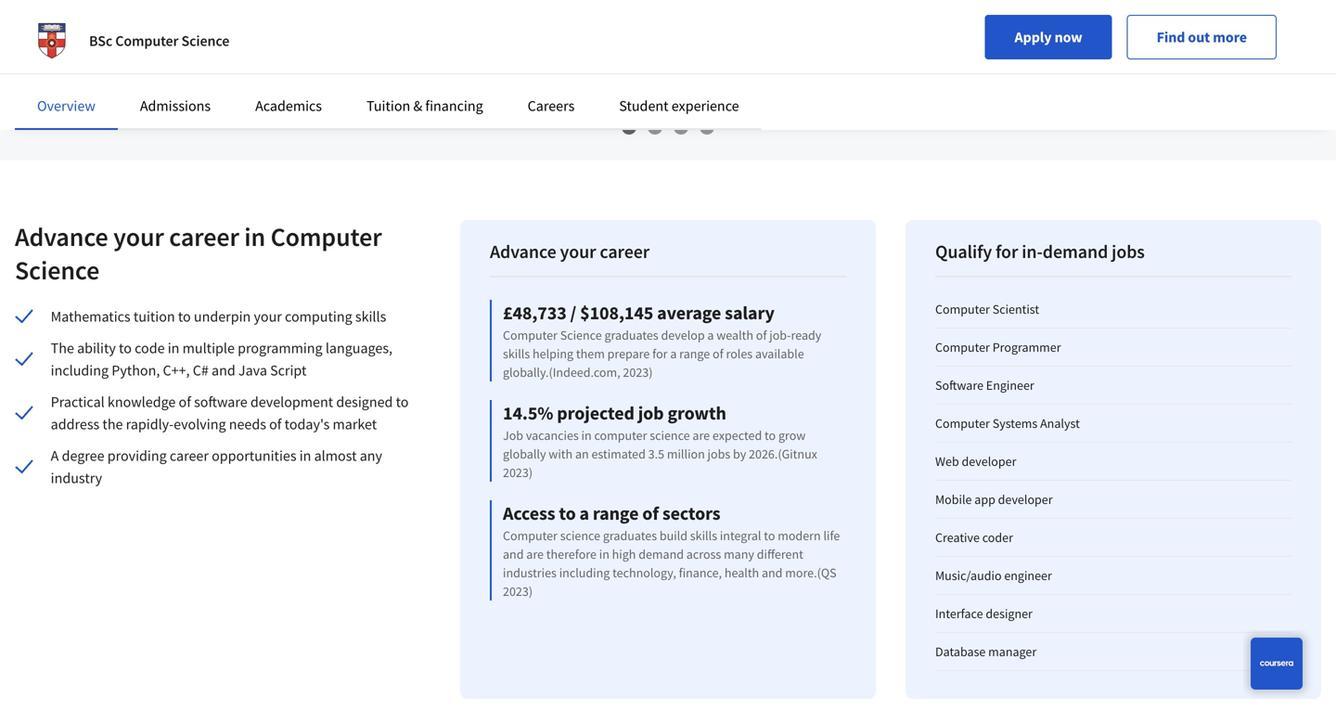 Task type: describe. For each thing, give the bounding box(es) containing it.
life
[[824, 527, 840, 544]]

more.(qs
[[786, 564, 837, 581]]

graduates inside £48,733 / $108,145 average salary computer science graduates develop a wealth of job-ready skills helping them prepare for a range of roles available globally.(indeed.com, 2023)
[[605, 327, 659, 343]]

to inside practical knowledge of software development designed to address the rapidly-evolving needs of today's market
[[396, 393, 409, 411]]

apply now
[[1015, 28, 1083, 46]]

slides element
[[245, 119, 1092, 138]]

experience
[[672, 97, 739, 115]]

knowledge
[[108, 393, 176, 411]]

bsc computer science
[[89, 32, 230, 50]]

programmer
[[993, 339, 1062, 356]]

finance,
[[679, 564, 722, 581]]

1 horizontal spatial demand
[[1043, 240, 1109, 263]]

computer up computer programmer
[[936, 301, 990, 317]]

admissions link
[[140, 97, 211, 115]]

£48,733 / $108,145 average salary computer science graduates develop a wealth of job-ready skills helping them prepare for a range of roles available globally.(indeed.com, 2023)
[[503, 301, 822, 381]]

with
[[549, 446, 573, 462]]

tuition & financing link
[[367, 97, 483, 115]]

£48,733
[[503, 301, 567, 324]]

skills inside £48,733 / $108,145 average salary computer science graduates develop a wealth of job-ready skills helping them prepare for a range of roles available globally.(indeed.com, 2023)
[[503, 345, 530, 362]]

scientist
[[993, 301, 1040, 317]]

including inside the ability to code in multiple programming languages, including python, c++, c# and java script
[[51, 361, 109, 380]]

student experience
[[619, 97, 739, 115]]

skills inside access to a range of sectors computer science graduates build skills integral to modern life and are therefore in high demand across many different industries including technology, finance, health and more.(qs 2023)
[[690, 527, 718, 544]]

opportunities
[[212, 447, 297, 465]]

in inside access to a range of sectors computer science graduates build skills integral to modern life and are therefore in high demand across many different industries including technology, finance, health and more.(qs 2023)
[[599, 546, 610, 563]]

1 horizontal spatial your
[[254, 307, 282, 326]]

advance your career in computer science
[[15, 220, 382, 286]]

a
[[51, 447, 59, 465]]

in inside the advance your career in computer science
[[244, 220, 266, 253]]

almost
[[314, 447, 357, 465]]

2026.(gitnux
[[749, 446, 818, 462]]

science inside access to a range of sectors computer science graduates build skills integral to modern life and are therefore in high demand across many different industries including technology, finance, health and more.(qs 2023)
[[560, 527, 601, 544]]

including inside access to a range of sectors computer science graduates build skills integral to modern life and are therefore in high demand across many different industries including technology, finance, health and more.(qs 2023)
[[559, 564, 610, 581]]

in inside "a degree providing career opportunities in almost any industry"
[[300, 447, 311, 465]]

advance for advance your career in computer science
[[15, 220, 108, 253]]

career for advance your career
[[600, 240, 650, 263]]

to inside the ability to code in multiple programming languages, including python, c++, c# and java script
[[119, 339, 132, 357]]

salary
[[725, 301, 775, 324]]

engineer
[[1005, 567, 1053, 584]]

roles
[[726, 345, 753, 362]]

1 vertical spatial developer
[[999, 491, 1053, 508]]

address
[[51, 415, 100, 434]]

demand inside access to a range of sectors computer science graduates build skills integral to modern life and are therefore in high demand across many different industries including technology, finance, health and more.(qs 2023)
[[639, 546, 684, 563]]

prepare
[[608, 345, 650, 362]]

2023) inside £48,733 / $108,145 average salary computer science graduates develop a wealth of job-ready skills helping them prepare for a range of roles available globally.(indeed.com, 2023)
[[623, 364, 653, 381]]

across
[[687, 546, 722, 563]]

industry
[[51, 469, 102, 487]]

jobs inside 14.5% projected job growth job vacancies in computer science are expected to grow globally with an estimated 3.5 million jobs by 2026.(gitnux 2023)
[[708, 446, 731, 462]]

of down "development"
[[269, 415, 282, 434]]

integral
[[720, 527, 762, 544]]

out
[[1189, 28, 1211, 46]]

of up evolving
[[179, 393, 191, 411]]

java
[[238, 361, 267, 380]]

sectors
[[663, 502, 721, 525]]

script
[[270, 361, 307, 380]]

available
[[756, 345, 805, 362]]

computer up "software"
[[936, 339, 990, 356]]

student
[[619, 97, 669, 115]]

job-
[[770, 327, 791, 343]]

your for advance your career
[[560, 240, 596, 263]]

qualify for in-demand jobs
[[936, 240, 1145, 263]]

job
[[638, 401, 664, 425]]

designed
[[336, 393, 393, 411]]

3.5
[[649, 446, 665, 462]]

ability
[[77, 339, 116, 357]]

careers link
[[528, 97, 575, 115]]

app
[[975, 491, 996, 508]]

academics
[[255, 97, 322, 115]]

providing
[[107, 447, 167, 465]]

develop
[[661, 327, 705, 343]]

of left job-
[[756, 327, 767, 343]]

qualify
[[936, 240, 992, 263]]

manager
[[989, 643, 1037, 660]]

of inside access to a range of sectors computer science graduates build skills integral to modern life and are therefore in high demand across many different industries including technology, finance, health and more.(qs 2023)
[[643, 502, 659, 525]]

to right tuition
[[178, 307, 191, 326]]

overview
[[37, 97, 95, 115]]

expected
[[713, 427, 762, 444]]

tuition
[[367, 97, 411, 115]]

to right access at the left
[[559, 502, 576, 525]]

c#
[[193, 361, 209, 380]]

software engineer
[[936, 377, 1035, 394]]

apply
[[1015, 28, 1052, 46]]

web developer
[[936, 453, 1017, 470]]

today's
[[285, 415, 330, 434]]

1 vertical spatial and
[[503, 546, 524, 563]]

find out more
[[1157, 28, 1248, 46]]

admissions
[[140, 97, 211, 115]]

2023) inside access to a range of sectors computer science graduates build skills integral to modern life and are therefore in high demand across many different industries including technology, finance, health and more.(qs 2023)
[[503, 583, 533, 600]]

grow
[[779, 427, 806, 444]]

computing
[[285, 307, 352, 326]]

a inside access to a range of sectors computer science graduates build skills integral to modern life and are therefore in high demand across many different industries including technology, finance, health and more.(qs 2023)
[[580, 502, 589, 525]]

mathematics
[[51, 307, 131, 326]]

the
[[103, 415, 123, 434]]

multiple
[[183, 339, 235, 357]]

student experience link
[[619, 97, 739, 115]]

c++,
[[163, 361, 190, 380]]

many
[[724, 546, 755, 563]]

python,
[[112, 361, 160, 380]]

science inside 14.5% projected job growth job vacancies in computer science are expected to grow globally with an estimated 3.5 million jobs by 2026.(gitnux 2023)
[[650, 427, 690, 444]]

computer systems analyst
[[936, 415, 1080, 432]]

careers
[[528, 97, 575, 115]]

computer programmer
[[936, 339, 1062, 356]]

0 vertical spatial developer
[[962, 453, 1017, 470]]

projected
[[557, 401, 635, 425]]



Task type: locate. For each thing, give the bounding box(es) containing it.
globally.(indeed.com,
[[503, 364, 621, 381]]

financing
[[426, 97, 483, 115]]

computer down £48,733
[[503, 327, 558, 343]]

underpin
[[194, 307, 251, 326]]

globally
[[503, 446, 546, 462]]

2 horizontal spatial a
[[708, 327, 714, 343]]

including down therefore
[[559, 564, 610, 581]]

your up tuition
[[113, 220, 164, 253]]

career inside "a degree providing career opportunities in almost any industry"
[[170, 447, 209, 465]]

2023) inside 14.5% projected job growth job vacancies in computer science are expected to grow globally with an estimated 3.5 million jobs by 2026.(gitnux 2023)
[[503, 464, 533, 481]]

skills left helping
[[503, 345, 530, 362]]

the
[[51, 339, 74, 357]]

advance up £48,733
[[490, 240, 557, 263]]

them
[[576, 345, 605, 362]]

1 horizontal spatial range
[[680, 345, 710, 362]]

range up high
[[593, 502, 639, 525]]

science up the them at the left of page
[[560, 327, 602, 343]]

0 vertical spatial for
[[996, 240, 1019, 263]]

career up mathematics tuition to underpin your computing skills
[[169, 220, 239, 253]]

0 vertical spatial jobs
[[1112, 240, 1145, 263]]

music/audio engineer
[[936, 567, 1053, 584]]

graduates
[[605, 327, 659, 343], [603, 527, 657, 544]]

career inside the advance your career in computer science
[[169, 220, 239, 253]]

range inside access to a range of sectors computer science graduates build skills integral to modern life and are therefore in high demand across many different industries including technology, finance, health and more.(qs 2023)
[[593, 502, 639, 525]]

are inside access to a range of sectors computer science graduates build skills integral to modern life and are therefore in high demand across many different industries including technology, finance, health and more.(qs 2023)
[[527, 546, 544, 563]]

industries
[[503, 564, 557, 581]]

1 horizontal spatial a
[[671, 345, 677, 362]]

academics link
[[255, 97, 322, 115]]

systems
[[993, 415, 1038, 432]]

0 horizontal spatial a
[[580, 502, 589, 525]]

0 horizontal spatial for
[[653, 345, 668, 362]]

0 vertical spatial including
[[51, 361, 109, 380]]

a down the develop on the top of the page
[[671, 345, 677, 362]]

1 horizontal spatial are
[[693, 427, 710, 444]]

1 horizontal spatial science
[[181, 32, 230, 50]]

0 vertical spatial demand
[[1043, 240, 1109, 263]]

computer down access at the left
[[503, 527, 558, 544]]

2 horizontal spatial and
[[762, 564, 783, 581]]

developer
[[962, 453, 1017, 470], [999, 491, 1053, 508]]

million
[[667, 446, 705, 462]]

and inside the ability to code in multiple programming languages, including python, c++, c# and java script
[[212, 361, 236, 380]]

in inside 14.5% projected job growth job vacancies in computer science are expected to grow globally with an estimated 3.5 million jobs by 2026.(gitnux 2023)
[[582, 427, 592, 444]]

1 vertical spatial skills
[[503, 345, 530, 362]]

0 vertical spatial skills
[[355, 307, 386, 326]]

2 vertical spatial and
[[762, 564, 783, 581]]

job
[[503, 427, 524, 444]]

graduates up prepare at the left of page
[[605, 327, 659, 343]]

2023) down globally
[[503, 464, 533, 481]]

1 horizontal spatial for
[[996, 240, 1019, 263]]

in up underpin
[[244, 220, 266, 253]]

coder
[[983, 529, 1014, 546]]

apply now button
[[985, 15, 1113, 59]]

in
[[244, 220, 266, 253], [168, 339, 180, 357], [582, 427, 592, 444], [300, 447, 311, 465], [599, 546, 610, 563]]

in left almost
[[300, 447, 311, 465]]

0 horizontal spatial are
[[527, 546, 544, 563]]

developer right app
[[999, 491, 1053, 508]]

0 vertical spatial are
[[693, 427, 710, 444]]

estimated
[[592, 446, 646, 462]]

2 vertical spatial a
[[580, 502, 589, 525]]

market
[[333, 415, 377, 434]]

to
[[178, 307, 191, 326], [119, 339, 132, 357], [396, 393, 409, 411], [765, 427, 776, 444], [559, 502, 576, 525], [764, 527, 776, 544]]

computer down "software"
[[936, 415, 990, 432]]

0 horizontal spatial jobs
[[708, 446, 731, 462]]

1 vertical spatial science
[[15, 254, 99, 286]]

and up the industries
[[503, 546, 524, 563]]

your up '/' at the top of the page
[[560, 240, 596, 263]]

are inside 14.5% projected job growth job vacancies in computer science are expected to grow globally with an estimated 3.5 million jobs by 2026.(gitnux 2023)
[[693, 427, 710, 444]]

science up admissions link
[[181, 32, 230, 50]]

the ability to code in multiple programming languages, including python, c++, c# and java script
[[51, 339, 393, 380]]

0 horizontal spatial your
[[113, 220, 164, 253]]

range down the develop on the top of the page
[[680, 345, 710, 362]]

creative
[[936, 529, 980, 546]]

1 vertical spatial 2023)
[[503, 464, 533, 481]]

0 horizontal spatial and
[[212, 361, 236, 380]]

any
[[360, 447, 382, 465]]

1 vertical spatial demand
[[639, 546, 684, 563]]

range inside £48,733 / $108,145 average salary computer science graduates develop a wealth of job-ready skills helping them prepare for a range of roles available globally.(indeed.com, 2023)
[[680, 345, 710, 362]]

creative coder
[[936, 529, 1014, 546]]

skills up across
[[690, 527, 718, 544]]

science inside the advance your career in computer science
[[15, 254, 99, 286]]

find
[[1157, 28, 1186, 46]]

mobile
[[936, 491, 972, 508]]

to right designed
[[396, 393, 409, 411]]

and down the different at the right of the page
[[762, 564, 783, 581]]

your up "programming"
[[254, 307, 282, 326]]

science up therefore
[[560, 527, 601, 544]]

&
[[414, 97, 423, 115]]

to inside 14.5% projected job growth job vacancies in computer science are expected to grow globally with an estimated 3.5 million jobs by 2026.(gitnux 2023)
[[765, 427, 776, 444]]

0 horizontal spatial advance
[[15, 220, 108, 253]]

advance inside the advance your career in computer science
[[15, 220, 108, 253]]

1 horizontal spatial and
[[503, 546, 524, 563]]

0 vertical spatial range
[[680, 345, 710, 362]]

web
[[936, 453, 960, 470]]

database
[[936, 643, 986, 660]]

1 horizontal spatial skills
[[503, 345, 530, 362]]

computer inside the advance your career in computer science
[[271, 220, 382, 253]]

rapidly-
[[126, 415, 174, 434]]

in inside the ability to code in multiple programming languages, including python, c++, c# and java script
[[168, 339, 180, 357]]

therefore
[[547, 546, 597, 563]]

1 vertical spatial for
[[653, 345, 668, 362]]

a up therefore
[[580, 502, 589, 525]]

0 vertical spatial science
[[650, 427, 690, 444]]

build
[[660, 527, 688, 544]]

science inside £48,733 / $108,145 average salary computer science graduates develop a wealth of job-ready skills helping them prepare for a range of roles available globally.(indeed.com, 2023)
[[560, 327, 602, 343]]

career down evolving
[[170, 447, 209, 465]]

health
[[725, 564, 759, 581]]

of left sectors in the bottom of the page
[[643, 502, 659, 525]]

software
[[936, 377, 984, 394]]

0 vertical spatial 2023)
[[623, 364, 653, 381]]

an
[[575, 446, 589, 462]]

a
[[708, 327, 714, 343], [671, 345, 677, 362], [580, 502, 589, 525]]

engineer
[[987, 377, 1035, 394]]

ready
[[791, 327, 822, 343]]

science up 3.5
[[650, 427, 690, 444]]

bsc
[[89, 32, 112, 50]]

computer inside access to a range of sectors computer science graduates build skills integral to modern life and are therefore in high demand across many different industries including technology, finance, health and more.(qs 2023)
[[503, 527, 558, 544]]

in left high
[[599, 546, 610, 563]]

0 horizontal spatial science
[[560, 527, 601, 544]]

0 horizontal spatial skills
[[355, 307, 386, 326]]

university of london logo image
[[30, 19, 74, 63]]

2 horizontal spatial skills
[[690, 527, 718, 544]]

1 vertical spatial a
[[671, 345, 677, 362]]

to left grow
[[765, 427, 776, 444]]

jobs
[[1112, 240, 1145, 263], [708, 446, 731, 462]]

mobile app developer
[[936, 491, 1053, 508]]

languages,
[[326, 339, 393, 357]]

career for advance your career in computer science
[[169, 220, 239, 253]]

0 vertical spatial science
[[181, 32, 230, 50]]

overview link
[[37, 97, 95, 115]]

0 vertical spatial graduates
[[605, 327, 659, 343]]

science
[[650, 427, 690, 444], [560, 527, 601, 544]]

career
[[169, 220, 239, 253], [600, 240, 650, 263], [170, 447, 209, 465]]

2 vertical spatial science
[[560, 327, 602, 343]]

2023) down the industries
[[503, 583, 533, 600]]

graduates up high
[[603, 527, 657, 544]]

1 vertical spatial including
[[559, 564, 610, 581]]

1 horizontal spatial including
[[559, 564, 610, 581]]

needs
[[229, 415, 266, 434]]

for inside £48,733 / $108,145 average salary computer science graduates develop a wealth of job-ready skills helping them prepare for a range of roles available globally.(indeed.com, 2023)
[[653, 345, 668, 362]]

2 vertical spatial 2023)
[[503, 583, 533, 600]]

evolving
[[174, 415, 226, 434]]

advance your career
[[490, 240, 650, 263]]

to left code
[[119, 339, 132, 357]]

your inside the advance your career in computer science
[[113, 220, 164, 253]]

demand
[[1043, 240, 1109, 263], [639, 546, 684, 563]]

2 horizontal spatial science
[[560, 327, 602, 343]]

/
[[570, 301, 577, 324]]

for down the develop on the top of the page
[[653, 345, 668, 362]]

for left in-
[[996, 240, 1019, 263]]

developer up app
[[962, 453, 1017, 470]]

different
[[757, 546, 804, 563]]

more
[[1214, 28, 1248, 46]]

career up $108,145
[[600, 240, 650, 263]]

1 vertical spatial range
[[593, 502, 639, 525]]

and
[[212, 361, 236, 380], [503, 546, 524, 563], [762, 564, 783, 581]]

music/audio
[[936, 567, 1002, 584]]

tuition
[[134, 307, 175, 326]]

are up the industries
[[527, 546, 544, 563]]

0 horizontal spatial range
[[593, 502, 639, 525]]

database manager
[[936, 643, 1037, 660]]

modern
[[778, 527, 821, 544]]

are down growth
[[693, 427, 710, 444]]

a left the wealth at the top of page
[[708, 327, 714, 343]]

and right c#
[[212, 361, 236, 380]]

1 vertical spatial are
[[527, 546, 544, 563]]

science
[[181, 32, 230, 50], [15, 254, 99, 286], [560, 327, 602, 343]]

advance for advance your career
[[490, 240, 557, 263]]

0 horizontal spatial science
[[15, 254, 99, 286]]

analyst
[[1041, 415, 1080, 432]]

2 vertical spatial skills
[[690, 527, 718, 544]]

practical knowledge of software development designed to address the rapidly-evolving needs of today's market
[[51, 393, 409, 434]]

2 horizontal spatial your
[[560, 240, 596, 263]]

advance up mathematics in the left top of the page
[[15, 220, 108, 253]]

including
[[51, 361, 109, 380], [559, 564, 610, 581]]

find out more button
[[1127, 15, 1277, 59]]

science up mathematics in the left top of the page
[[15, 254, 99, 286]]

0 horizontal spatial including
[[51, 361, 109, 380]]

1 horizontal spatial science
[[650, 427, 690, 444]]

high
[[612, 546, 636, 563]]

now
[[1055, 28, 1083, 46]]

1 horizontal spatial advance
[[490, 240, 557, 263]]

computer right bsc
[[115, 32, 179, 50]]

skills up languages,
[[355, 307, 386, 326]]

are
[[693, 427, 710, 444], [527, 546, 544, 563]]

including down ability
[[51, 361, 109, 380]]

computer
[[115, 32, 179, 50], [271, 220, 382, 253], [936, 301, 990, 317], [503, 327, 558, 343], [936, 339, 990, 356], [936, 415, 990, 432], [503, 527, 558, 544]]

code
[[135, 339, 165, 357]]

advance
[[15, 220, 108, 253], [490, 240, 557, 263]]

2023) down prepare at the left of page
[[623, 364, 653, 381]]

0 vertical spatial a
[[708, 327, 714, 343]]

in up c++,
[[168, 339, 180, 357]]

1 vertical spatial science
[[560, 527, 601, 544]]

graduates inside access to a range of sectors computer science graduates build skills integral to modern life and are therefore in high demand across many different industries including technology, finance, health and more.(qs 2023)
[[603, 527, 657, 544]]

in up an
[[582, 427, 592, 444]]

0 horizontal spatial demand
[[639, 546, 684, 563]]

interface
[[936, 605, 984, 622]]

1 vertical spatial jobs
[[708, 446, 731, 462]]

computer inside £48,733 / $108,145 average salary computer science graduates develop a wealth of job-ready skills helping them prepare for a range of roles available globally.(indeed.com, 2023)
[[503, 327, 558, 343]]

computer up computing
[[271, 220, 382, 253]]

software
[[194, 393, 248, 411]]

to up the different at the right of the page
[[764, 527, 776, 544]]

2023)
[[623, 364, 653, 381], [503, 464, 533, 481], [503, 583, 533, 600]]

0 vertical spatial and
[[212, 361, 236, 380]]

1 vertical spatial graduates
[[603, 527, 657, 544]]

your for advance your career in computer science
[[113, 220, 164, 253]]

1 horizontal spatial jobs
[[1112, 240, 1145, 263]]

of left roles
[[713, 345, 724, 362]]



Task type: vqa. For each thing, say whether or not it's contained in the screenshot.
the science in the 14.5% projected job growth job vacancies in computer science are expected to grow globally with an estimated 3.5 million jobs by 2026.(gitnux 2023)
yes



